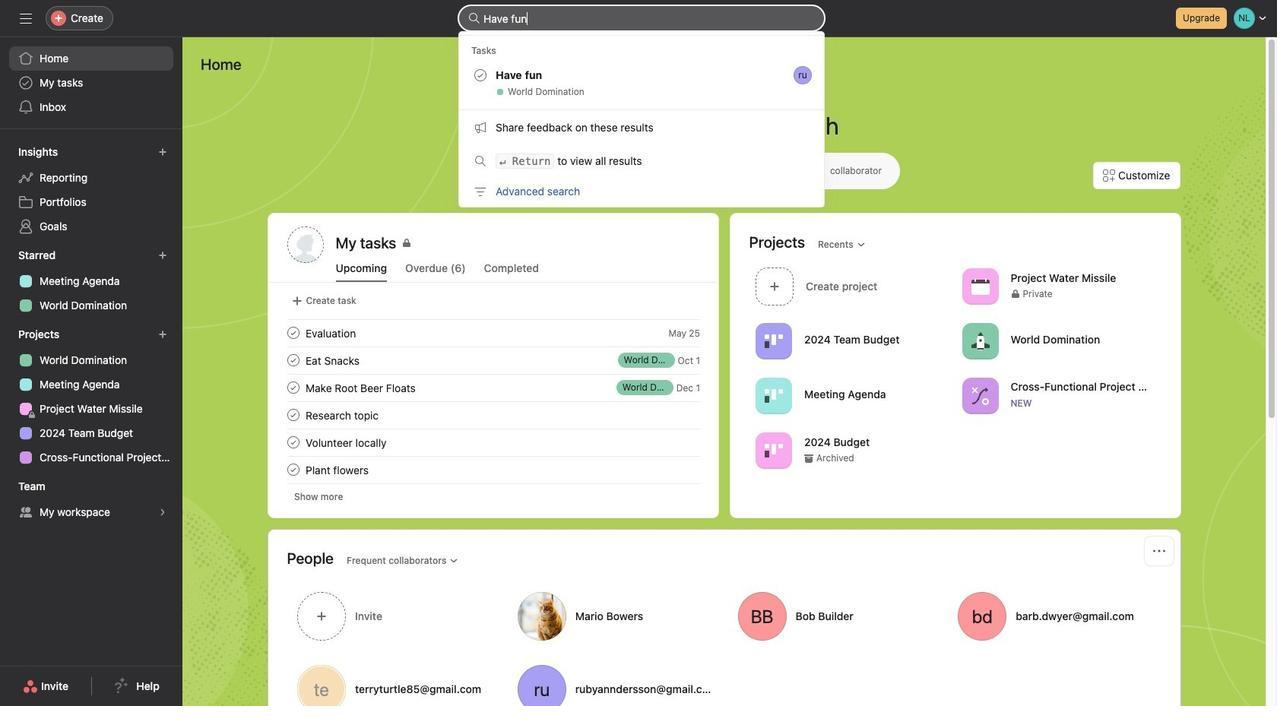 Task type: describe. For each thing, give the bounding box(es) containing it.
new insights image
[[158, 148, 167, 157]]

see details, my workspace image
[[158, 508, 167, 517]]

3 list item from the top
[[269, 374, 718, 402]]

mark complete checkbox for fourth list item from the bottom of the page
[[284, 351, 302, 370]]

4 list item from the top
[[269, 402, 718, 429]]

add items to starred image
[[158, 251, 167, 260]]

projects element
[[0, 321, 183, 473]]

2 mark complete image from the top
[[284, 406, 302, 424]]

4 mark complete checkbox from the top
[[284, 461, 302, 479]]

2 list item from the top
[[269, 347, 718, 374]]

board image
[[765, 442, 783, 460]]

mark complete image for first mark complete option from the bottom
[[284, 461, 302, 479]]

hide sidebar image
[[20, 12, 32, 24]]

1 board image from the top
[[765, 332, 783, 350]]

mark complete image for 2nd mark complete option from the bottom of the page
[[284, 434, 302, 452]]

1 mark complete checkbox from the top
[[284, 324, 302, 342]]



Task type: locate. For each thing, give the bounding box(es) containing it.
global element
[[0, 37, 183, 129]]

insights element
[[0, 138, 183, 242]]

1 vertical spatial mark complete checkbox
[[284, 406, 302, 424]]

line_and_symbols image
[[971, 387, 990, 405]]

3 mark complete checkbox from the top
[[284, 434, 302, 452]]

5 list item from the top
[[269, 456, 718, 484]]

1 mark complete checkbox from the top
[[284, 351, 302, 370]]

add profile photo image
[[287, 227, 324, 263]]

4 mark complete image from the top
[[284, 461, 302, 479]]

mark complete checkbox for second list item from the bottom
[[284, 406, 302, 424]]

teams element
[[0, 473, 183, 528]]

3 mark complete image from the top
[[284, 434, 302, 452]]

0 vertical spatial mark complete image
[[284, 351, 302, 370]]

None field
[[459, 6, 825, 30]]

0 vertical spatial board image
[[765, 332, 783, 350]]

2 board image from the top
[[765, 387, 783, 405]]

Mark complete checkbox
[[284, 324, 302, 342], [284, 379, 302, 397], [284, 434, 302, 452], [284, 461, 302, 479]]

1 vertical spatial mark complete image
[[284, 406, 302, 424]]

1 list item from the top
[[269, 319, 718, 347]]

prominent image
[[469, 12, 481, 24]]

mark complete image for fourth mark complete option from the bottom
[[284, 324, 302, 342]]

0 vertical spatial mark complete checkbox
[[284, 351, 302, 370]]

2 mark complete checkbox from the top
[[284, 406, 302, 424]]

Mark complete checkbox
[[284, 351, 302, 370], [284, 406, 302, 424]]

mark complete image for third mark complete option from the bottom of the page
[[284, 379, 302, 397]]

rocket image
[[971, 332, 990, 350]]

1 mark complete image from the top
[[284, 351, 302, 370]]

calendar image
[[971, 277, 990, 296]]

1 vertical spatial board image
[[765, 387, 783, 405]]

2 mark complete image from the top
[[284, 379, 302, 397]]

Search tasks, projects, and more text field
[[459, 6, 825, 30]]

1 mark complete image from the top
[[284, 324, 302, 342]]

mark complete image
[[284, 351, 302, 370], [284, 406, 302, 424]]

new project or portfolio image
[[158, 330, 167, 339]]

2 mark complete checkbox from the top
[[284, 379, 302, 397]]

board image
[[765, 332, 783, 350], [765, 387, 783, 405]]

list item
[[269, 319, 718, 347], [269, 347, 718, 374], [269, 374, 718, 402], [269, 402, 718, 429], [269, 456, 718, 484]]

mark complete image
[[284, 324, 302, 342], [284, 379, 302, 397], [284, 434, 302, 452], [284, 461, 302, 479]]

starred element
[[0, 242, 183, 321]]



Task type: vqa. For each thing, say whether or not it's contained in the screenshot.
Mark complete option
yes



